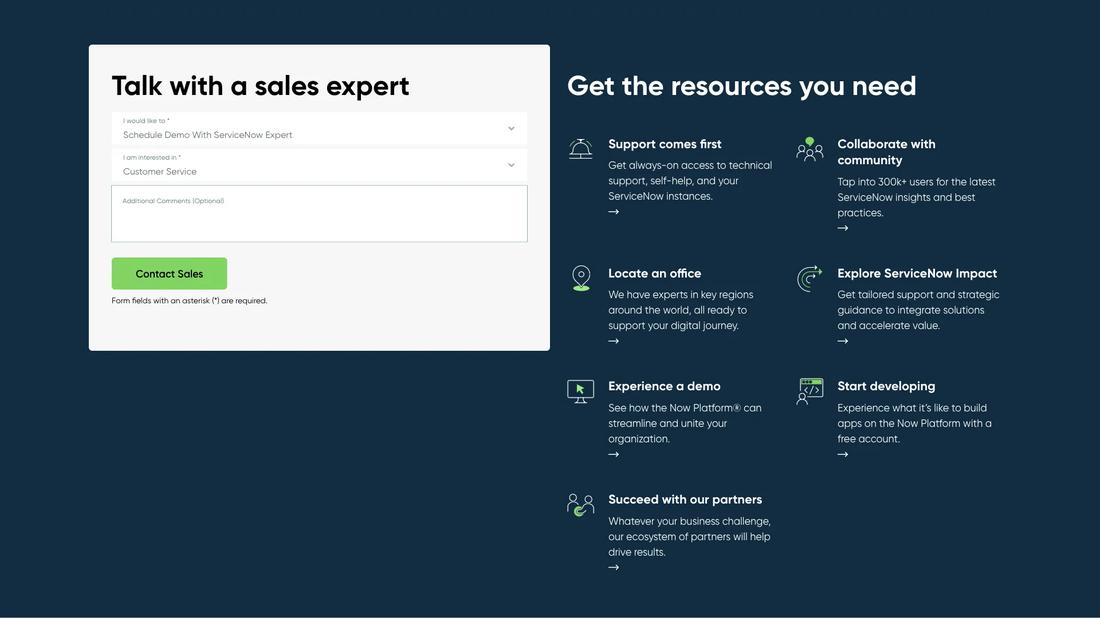 Task type: locate. For each thing, give the bounding box(es) containing it.
1 vertical spatial experience
[[838, 402, 890, 415]]

ecosystem
[[626, 531, 676, 543]]

your down the platform®
[[707, 417, 727, 430]]

partners inside whatever your business challenge, our ecosystem of partners will help drive results.
[[691, 531, 731, 543]]

partners down business
[[691, 531, 731, 543]]

around
[[609, 304, 642, 317]]

get for get the resources you need
[[567, 68, 615, 102]]

1 horizontal spatial now
[[898, 417, 919, 430]]

0 vertical spatial on
[[667, 159, 679, 172]]

comes
[[659, 136, 697, 152]]

0 vertical spatial experience
[[609, 379, 673, 394]]

office
[[670, 265, 702, 281]]

the inside "tap into 300k+ users for the latest servicenow insights and best practices."
[[951, 175, 967, 188]]

talk
[[112, 68, 163, 102]]

unite
[[681, 417, 705, 430]]

1 horizontal spatial experience
[[838, 402, 890, 415]]

0 vertical spatial get
[[567, 68, 615, 102]]

experience up how
[[609, 379, 673, 394]]

what
[[893, 402, 917, 415]]

get for get always-on access to technical support, self-help, and your servicenow instances.
[[609, 159, 627, 172]]

technical
[[729, 159, 772, 172]]

now down 'what'
[[898, 417, 919, 430]]

0 vertical spatial an
[[652, 265, 667, 281]]

1 vertical spatial partners
[[691, 531, 731, 543]]

0 horizontal spatial an
[[171, 296, 180, 305]]

form
[[112, 296, 130, 305]]

sales
[[178, 268, 203, 280]]

and inside "tap into 300k+ users for the latest servicenow insights and best practices."
[[934, 191, 952, 203]]

and down for
[[934, 191, 952, 203]]

on up account.
[[865, 417, 877, 430]]

and
[[697, 175, 716, 187], [934, 191, 952, 203], [937, 289, 955, 301], [838, 320, 857, 332], [660, 417, 679, 430]]

drive
[[609, 546, 632, 559]]

our up business
[[690, 492, 709, 508]]

collaborate with community
[[838, 136, 936, 168]]

an up 'experts'
[[652, 265, 667, 281]]

1 vertical spatial our
[[609, 531, 624, 543]]

support,
[[609, 175, 648, 187]]

your down technical
[[718, 175, 739, 187]]

0 horizontal spatial now
[[670, 402, 691, 415]]

0 vertical spatial our
[[690, 492, 709, 508]]

support comes first
[[609, 136, 722, 152]]

support
[[609, 136, 656, 152]]

help
[[750, 531, 771, 543]]

to right access
[[717, 159, 727, 172]]

asterisk
[[182, 296, 210, 305]]

get for get tailored support and strategic guidance to integrate solutions and accelerate value.
[[838, 289, 856, 301]]

an left asterisk
[[171, 296, 180, 305]]

and inside get always-on access to technical support, self-help, and your servicenow instances.
[[697, 175, 716, 187]]

to
[[717, 159, 727, 172], [738, 304, 747, 317], [885, 304, 895, 317], [952, 402, 962, 415]]

contact sales
[[136, 268, 203, 280]]

servicenow down support,
[[609, 190, 664, 203]]

with inside collaborate with community
[[911, 136, 936, 152]]

experience inside experience what it's like to build apps on the now platform with a free account.
[[838, 402, 890, 415]]

your
[[718, 175, 739, 187], [648, 320, 668, 332], [707, 417, 727, 430], [657, 515, 678, 528]]

support down around
[[609, 320, 646, 332]]

and for comes
[[697, 175, 716, 187]]

resources
[[671, 68, 792, 102]]

sales
[[255, 68, 319, 102]]

partners
[[712, 492, 763, 508], [691, 531, 731, 543]]

(*)
[[212, 296, 219, 305]]

support
[[897, 289, 934, 301], [609, 320, 646, 332]]

see
[[609, 402, 627, 415]]

your inside see how the now platform® can streamline and unite your organization.
[[707, 417, 727, 430]]

to inside experience what it's like to build apps on the now platform with a free account.
[[952, 402, 962, 415]]

to down regions on the top of the page
[[738, 304, 747, 317]]

partners up 'challenge,'
[[712, 492, 763, 508]]

now inside experience what it's like to build apps on the now platform with a free account.
[[898, 417, 919, 430]]

get
[[567, 68, 615, 102], [609, 159, 627, 172], [838, 289, 856, 301]]

to up accelerate on the right bottom of the page
[[885, 304, 895, 317]]

support up integrate
[[897, 289, 934, 301]]

get inside get always-on access to technical support, self-help, and your servicenow instances.
[[609, 159, 627, 172]]

1 horizontal spatial support
[[897, 289, 934, 301]]

0 vertical spatial support
[[897, 289, 934, 301]]

servicenow up get tailored support and strategic guidance to integrate solutions and accelerate value.
[[884, 265, 953, 281]]

we have experts in key regions around the world, all ready to support your digital journey.
[[609, 289, 754, 332]]

0 vertical spatial partners
[[712, 492, 763, 508]]

developing
[[870, 379, 936, 394]]

get inside get tailored support and strategic guidance to integrate solutions and accelerate value.
[[838, 289, 856, 301]]

can
[[744, 402, 762, 415]]

0 horizontal spatial support
[[609, 320, 646, 332]]

experience what it's like to build apps on the now platform with a free account.
[[838, 402, 992, 445]]

our
[[690, 492, 709, 508], [609, 531, 624, 543]]

to right like at the bottom
[[952, 402, 962, 415]]

0 horizontal spatial our
[[609, 531, 624, 543]]

on up the help,
[[667, 159, 679, 172]]

practices.
[[838, 206, 884, 219]]

to inside get always-on access to technical support, self-help, and your servicenow instances.
[[717, 159, 727, 172]]

0 horizontal spatial on
[[667, 159, 679, 172]]

with inside experience what it's like to build apps on the now platform with a free account.
[[963, 417, 983, 430]]

1 vertical spatial support
[[609, 320, 646, 332]]

locate an office
[[609, 265, 702, 281]]

to inside get tailored support and strategic guidance to integrate solutions and accelerate value.
[[885, 304, 895, 317]]

locate
[[609, 265, 648, 281]]

2 vertical spatial get
[[838, 289, 856, 301]]

1 vertical spatial a
[[676, 379, 684, 394]]

whatever
[[609, 515, 655, 528]]

and down access
[[697, 175, 716, 187]]

1 vertical spatial now
[[898, 417, 919, 430]]

2 horizontal spatial a
[[986, 417, 992, 430]]

contact
[[136, 268, 175, 280]]

organization.
[[609, 433, 670, 445]]

0 vertical spatial now
[[670, 402, 691, 415]]

your inside whatever your business challenge, our ecosystem of partners will help drive results.
[[657, 515, 678, 528]]

servicenow down into
[[838, 191, 893, 203]]

our up drive
[[609, 531, 624, 543]]

servicenow inside "tap into 300k+ users for the latest servicenow insights and best practices."
[[838, 191, 893, 203]]

support inside we have experts in key regions around the world, all ready to support your digital journey.
[[609, 320, 646, 332]]

servicenow
[[609, 190, 664, 203], [838, 191, 893, 203], [884, 265, 953, 281]]

0 horizontal spatial a
[[231, 68, 248, 102]]

latest
[[970, 175, 996, 188]]

tailored
[[858, 289, 894, 301]]

on
[[667, 159, 679, 172], [865, 417, 877, 430]]

always-
[[629, 159, 667, 172]]

0 horizontal spatial experience
[[609, 379, 673, 394]]

your down the world,
[[648, 320, 668, 332]]

now
[[670, 402, 691, 415], [898, 417, 919, 430]]

1 vertical spatial on
[[865, 417, 877, 430]]

a left demo
[[676, 379, 684, 394]]

your up ecosystem
[[657, 515, 678, 528]]

your inside get always-on access to technical support, self-help, and your servicenow instances.
[[718, 175, 739, 187]]

a down the build
[[986, 417, 992, 430]]

None text field
[[112, 186, 527, 242]]

access
[[681, 159, 714, 172]]

have
[[627, 289, 650, 301]]

insights
[[896, 191, 931, 203]]

and left unite
[[660, 417, 679, 430]]

1 horizontal spatial a
[[676, 379, 684, 394]]

guidance
[[838, 304, 883, 317]]

build
[[964, 402, 987, 415]]

2 vertical spatial a
[[986, 417, 992, 430]]

1 vertical spatial get
[[609, 159, 627, 172]]

self-
[[651, 175, 672, 187]]

tap
[[838, 175, 856, 188]]

1 horizontal spatial on
[[865, 417, 877, 430]]

regions
[[719, 289, 754, 301]]

and down guidance
[[838, 320, 857, 332]]

experience up apps
[[838, 402, 890, 415]]

with for succeed
[[662, 492, 687, 508]]

and up solutions
[[937, 289, 955, 301]]

need
[[852, 68, 917, 102]]

now up unite
[[670, 402, 691, 415]]

on inside experience what it's like to build apps on the now platform with a free account.
[[865, 417, 877, 430]]

platform
[[921, 417, 961, 430]]

a left sales
[[231, 68, 248, 102]]

the
[[622, 68, 664, 102], [951, 175, 967, 188], [645, 304, 661, 317], [652, 402, 667, 415], [879, 417, 895, 430]]



Task type: describe. For each thing, give the bounding box(es) containing it.
on inside get always-on access to technical support, self-help, and your servicenow instances.
[[667, 159, 679, 172]]

form fields with an asterisk (*) are required.
[[112, 296, 268, 305]]

solutions
[[943, 304, 985, 317]]

and inside see how the now platform® can streamline and unite your organization.
[[660, 417, 679, 430]]

impact
[[956, 265, 998, 281]]

key
[[701, 289, 717, 301]]

1 vertical spatial an
[[171, 296, 180, 305]]

users
[[910, 175, 934, 188]]

now inside see how the now platform® can streamline and unite your organization.
[[670, 402, 691, 415]]

help,
[[672, 175, 694, 187]]

platform®
[[693, 402, 741, 415]]

succeed with our partners
[[609, 492, 763, 508]]

whatever your business challenge, our ecosystem of partners will help drive results.
[[609, 515, 771, 559]]

are
[[221, 296, 233, 305]]

contact sales button
[[112, 258, 227, 290]]

will
[[733, 531, 748, 543]]

1 horizontal spatial our
[[690, 492, 709, 508]]

experience a demo
[[609, 379, 721, 394]]

digital
[[671, 320, 701, 332]]

experts
[[653, 289, 688, 301]]

get the resources you need
[[567, 68, 917, 102]]

strategic
[[958, 289, 1000, 301]]

instances.
[[667, 190, 713, 203]]

fields
[[132, 296, 151, 305]]

of
[[679, 531, 688, 543]]

and for with
[[934, 191, 952, 203]]

community
[[838, 152, 903, 168]]

expert
[[326, 68, 410, 102]]

get always-on access to technical support, self-help, and your servicenow instances.
[[609, 159, 772, 203]]

free
[[838, 433, 856, 445]]

tap into 300k+ users for the latest servicenow insights and best practices.
[[838, 175, 996, 219]]

all
[[694, 304, 705, 317]]

see how the now platform® can streamline and unite your organization.
[[609, 402, 762, 445]]

best
[[955, 191, 976, 203]]

value.
[[913, 320, 940, 332]]

explore servicenow impact
[[838, 265, 998, 281]]

a inside experience what it's like to build apps on the now platform with a free account.
[[986, 417, 992, 430]]

your inside we have experts in key regions around the world, all ready to support your digital journey.
[[648, 320, 668, 332]]

the inside see how the now platform® can streamline and unite your organization.
[[652, 402, 667, 415]]

get tailored support and strategic guidance to integrate solutions and accelerate value.
[[838, 289, 1000, 332]]

we
[[609, 289, 624, 301]]

first
[[700, 136, 722, 152]]

integrate
[[898, 304, 941, 317]]

ready
[[708, 304, 735, 317]]

succeed
[[609, 492, 659, 508]]

explore
[[838, 265, 881, 281]]

start
[[838, 379, 867, 394]]

streamline
[[609, 417, 657, 430]]

how
[[629, 402, 649, 415]]

collaborate
[[838, 136, 908, 152]]

for
[[936, 175, 949, 188]]

servicenow inside get always-on access to technical support, self-help, and your servicenow instances.
[[609, 190, 664, 203]]

start developing
[[838, 379, 936, 394]]

with for collaborate
[[911, 136, 936, 152]]

300k+
[[878, 175, 907, 188]]

and for servicenow
[[838, 320, 857, 332]]

with for talk
[[169, 68, 224, 102]]

to inside we have experts in key regions around the world, all ready to support your digital journey.
[[738, 304, 747, 317]]

journey.
[[703, 320, 739, 332]]

experience for experience what it's like to build apps on the now platform with a free account.
[[838, 402, 890, 415]]

1 horizontal spatial an
[[652, 265, 667, 281]]

in
[[691, 289, 699, 301]]

apps
[[838, 417, 862, 430]]

results.
[[634, 546, 666, 559]]

challenge,
[[722, 515, 771, 528]]

demo
[[687, 379, 721, 394]]

experience for experience a demo
[[609, 379, 673, 394]]

support inside get tailored support and strategic guidance to integrate solutions and accelerate value.
[[897, 289, 934, 301]]

into
[[858, 175, 876, 188]]

talk with a sales expert
[[112, 68, 410, 102]]

the inside experience what it's like to build apps on the now platform with a free account.
[[879, 417, 895, 430]]

it's
[[919, 402, 932, 415]]

account.
[[859, 433, 901, 445]]

required.
[[235, 296, 268, 305]]

business
[[680, 515, 720, 528]]

0 vertical spatial a
[[231, 68, 248, 102]]

accelerate
[[859, 320, 910, 332]]

you
[[799, 68, 845, 102]]

the inside we have experts in key regions around the world, all ready to support your digital journey.
[[645, 304, 661, 317]]

like
[[934, 402, 949, 415]]

our inside whatever your business challenge, our ecosystem of partners will help drive results.
[[609, 531, 624, 543]]



Task type: vqa. For each thing, say whether or not it's contained in the screenshot.
'Support' within Now Support portal Link
no



